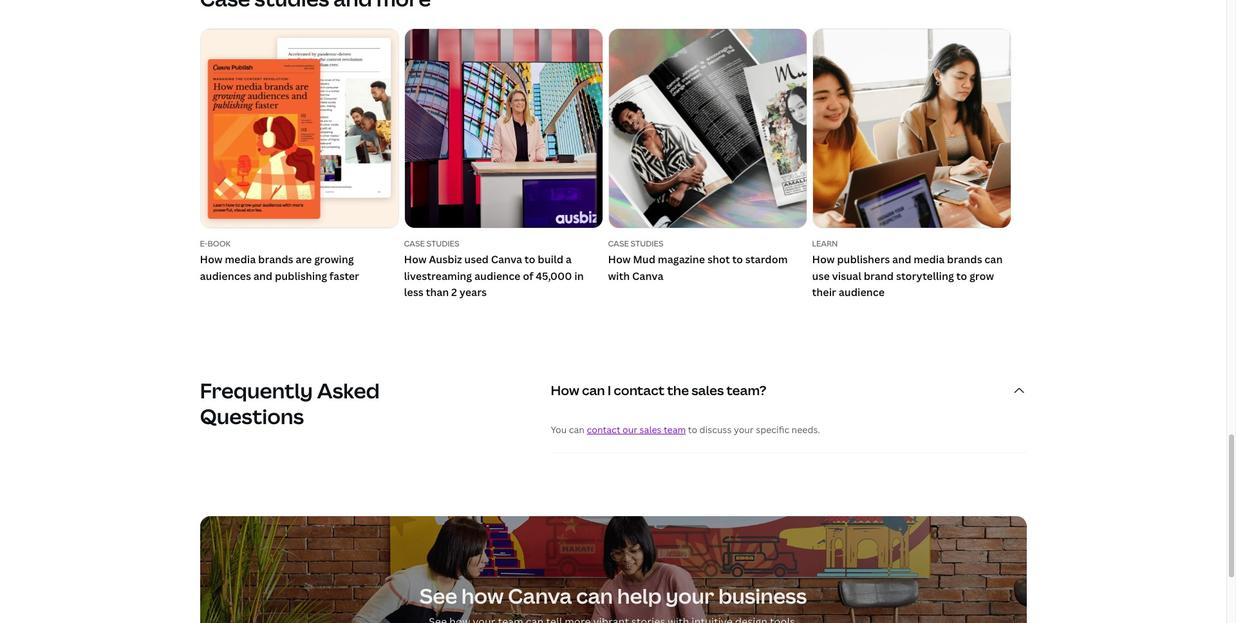 Task type: describe. For each thing, give the bounding box(es) containing it.
ausbiz
[[429, 253, 462, 267]]

studies for ausbiz
[[427, 239, 460, 250]]

publishing
[[275, 269, 327, 283]]

faster
[[330, 269, 359, 283]]

2 vertical spatial canva
[[508, 582, 572, 610]]

2
[[452, 285, 457, 300]]

how
[[462, 582, 504, 610]]

help
[[617, 582, 662, 610]]

book
[[208, 239, 231, 250]]

to for specific
[[688, 424, 698, 436]]

image only image for canva
[[405, 29, 603, 228]]

brand
[[864, 269, 894, 283]]

i
[[608, 382, 611, 399]]

publishers
[[837, 253, 890, 267]]

sales inside dropdown button
[[692, 382, 724, 399]]

specific
[[756, 424, 790, 436]]

grow
[[970, 269, 995, 283]]

used
[[465, 253, 489, 267]]

0 vertical spatial your
[[734, 424, 754, 436]]

storytelling
[[897, 269, 954, 283]]

to for canva
[[733, 253, 743, 267]]

how for how ausbiz used canva to build a livestreaming audience of 45,000 in less than 2 years
[[404, 253, 427, 267]]

how can i contact the sales team?
[[551, 382, 767, 399]]

can inside dropdown button
[[582, 382, 605, 399]]

stardom
[[746, 253, 788, 267]]

build
[[538, 253, 564, 267]]

0 horizontal spatial your
[[666, 582, 715, 610]]

use
[[813, 269, 830, 283]]

with
[[608, 269, 630, 283]]

brands inside learn how publishers and media brands can use visual brand storytelling to grow their audience
[[948, 253, 983, 267]]

case studies how mud magazine shot to stardom with canva
[[608, 239, 788, 283]]

media inside learn how publishers and media brands can use visual brand storytelling to grow their audience
[[914, 253, 945, 267]]

the
[[667, 382, 689, 399]]

how inside dropdown button
[[551, 382, 580, 399]]

case for how mud magazine shot to stardom with canva
[[608, 239, 629, 250]]

you can contact our sales team to discuss your specific needs.
[[551, 424, 821, 436]]

e-book how media brands are growing audiences and publishing faster
[[200, 239, 359, 283]]

image only image for shot
[[609, 29, 807, 228]]

team?
[[727, 382, 767, 399]]

image image for brands
[[201, 29, 398, 228]]

you
[[551, 424, 567, 436]]

growing
[[314, 253, 354, 267]]

how inside learn how publishers and media brands can use visual brand storytelling to grow their audience
[[813, 253, 835, 267]]

asked
[[317, 377, 380, 404]]

can right you
[[569, 424, 585, 436]]

audience inside case studies how ausbiz used canva to build a livestreaming audience of 45,000 in less than 2 years
[[475, 269, 521, 283]]

needs.
[[792, 424, 821, 436]]

learn
[[813, 239, 838, 250]]



Task type: vqa. For each thing, say whether or not it's contained in the screenshot.


Task type: locate. For each thing, give the bounding box(es) containing it.
see how canva can help your business
[[420, 582, 807, 610]]

0 horizontal spatial image only image
[[405, 29, 603, 228]]

0 horizontal spatial studies
[[427, 239, 460, 250]]

brands left are
[[258, 253, 293, 267]]

media up "storytelling"
[[914, 253, 945, 267]]

case up the "with"
[[608, 239, 629, 250]]

contact left our
[[587, 424, 621, 436]]

1 horizontal spatial sales
[[692, 382, 724, 399]]

sales
[[692, 382, 724, 399], [640, 424, 662, 436]]

audience down used
[[475, 269, 521, 283]]

can
[[985, 253, 1003, 267], [582, 382, 605, 399], [569, 424, 585, 436], [576, 582, 613, 610]]

studies inside case studies how ausbiz used canva to build a livestreaming audience of 45,000 in less than 2 years
[[427, 239, 460, 250]]

0 vertical spatial sales
[[692, 382, 724, 399]]

1 horizontal spatial image image
[[813, 29, 1011, 228]]

0 horizontal spatial and
[[254, 269, 273, 283]]

studies for mud
[[631, 239, 664, 250]]

your right help
[[666, 582, 715, 610]]

frequently asked questions
[[200, 377, 380, 430]]

contact inside dropdown button
[[614, 382, 665, 399]]

canva down mud
[[633, 269, 664, 283]]

and right audiences
[[254, 269, 273, 283]]

how down e-
[[200, 253, 223, 267]]

0 horizontal spatial case
[[404, 239, 425, 250]]

are
[[296, 253, 312, 267]]

to inside learn how publishers and media brands can use visual brand storytelling to grow their audience
[[957, 269, 968, 283]]

studies up mud
[[631, 239, 664, 250]]

how inside case studies how mud magazine shot to stardom with canva
[[608, 253, 631, 267]]

1 horizontal spatial image only image
[[609, 29, 807, 228]]

case up livestreaming
[[404, 239, 425, 250]]

image image for media
[[813, 29, 1011, 228]]

and
[[893, 253, 912, 267], [254, 269, 273, 283]]

1 vertical spatial canva
[[633, 269, 664, 283]]

to up of
[[525, 253, 536, 267]]

media inside e-book how media brands are growing audiences and publishing faster
[[225, 253, 256, 267]]

livestreaming
[[404, 269, 472, 283]]

canva inside case studies how ausbiz used canva to build a livestreaming audience of 45,000 in less than 2 years
[[491, 253, 522, 267]]

years
[[460, 285, 487, 300]]

how for how media brands are growing audiences and publishing faster
[[200, 253, 223, 267]]

team
[[664, 424, 686, 436]]

1 horizontal spatial case
[[608, 239, 629, 250]]

2 image image from the left
[[813, 29, 1011, 228]]

e-
[[200, 239, 208, 250]]

frequently
[[200, 377, 313, 404]]

case inside case studies how mud magazine shot to stardom with canva
[[608, 239, 629, 250]]

0 horizontal spatial media
[[225, 253, 256, 267]]

how inside e-book how media brands are growing audiences and publishing faster
[[200, 253, 223, 267]]

1 image only image from the left
[[405, 29, 603, 228]]

than
[[426, 285, 449, 300]]

to
[[525, 253, 536, 267], [733, 253, 743, 267], [957, 269, 968, 283], [688, 424, 698, 436]]

audience down visual
[[839, 285, 885, 300]]

1 horizontal spatial audience
[[839, 285, 885, 300]]

1 vertical spatial audience
[[839, 285, 885, 300]]

audience
[[475, 269, 521, 283], [839, 285, 885, 300]]

mud
[[633, 253, 656, 267]]

how up the "with"
[[608, 253, 631, 267]]

to for livestreaming
[[525, 253, 536, 267]]

2 case from the left
[[608, 239, 629, 250]]

how up livestreaming
[[404, 253, 427, 267]]

in
[[575, 269, 584, 283]]

1 vertical spatial your
[[666, 582, 715, 610]]

canva right used
[[491, 253, 522, 267]]

case for how ausbiz used canva to build a livestreaming audience of 45,000 in less than 2 years
[[404, 239, 425, 250]]

1 horizontal spatial your
[[734, 424, 754, 436]]

how can i contact the sales team? button
[[551, 368, 1027, 414]]

media up audiences
[[225, 253, 256, 267]]

to inside case studies how mud magazine shot to stardom with canva
[[733, 253, 743, 267]]

less
[[404, 285, 424, 300]]

case
[[404, 239, 425, 250], [608, 239, 629, 250]]

image image
[[201, 29, 398, 228], [813, 29, 1011, 228]]

1 horizontal spatial studies
[[631, 239, 664, 250]]

1 horizontal spatial and
[[893, 253, 912, 267]]

their
[[813, 285, 837, 300]]

your
[[734, 424, 754, 436], [666, 582, 715, 610]]

to inside case studies how ausbiz used canva to build a livestreaming audience of 45,000 in less than 2 years
[[525, 253, 536, 267]]

how down learn
[[813, 253, 835, 267]]

0 vertical spatial audience
[[475, 269, 521, 283]]

how for how mud magazine shot to stardom with canva
[[608, 253, 631, 267]]

1 image image from the left
[[201, 29, 398, 228]]

audiences
[[200, 269, 251, 283]]

1 vertical spatial contact
[[587, 424, 621, 436]]

can inside learn how publishers and media brands can use visual brand storytelling to grow their audience
[[985, 253, 1003, 267]]

sales right the
[[692, 382, 724, 399]]

a
[[566, 253, 572, 267]]

0 horizontal spatial image image
[[201, 29, 398, 228]]

brands inside e-book how media brands are growing audiences and publishing faster
[[258, 253, 293, 267]]

1 studies from the left
[[427, 239, 460, 250]]

how
[[200, 253, 223, 267], [404, 253, 427, 267], [608, 253, 631, 267], [813, 253, 835, 267], [551, 382, 580, 399]]

case inside case studies how ausbiz used canva to build a livestreaming audience of 45,000 in less than 2 years
[[404, 239, 425, 250]]

questions
[[200, 402, 304, 430]]

sales right our
[[640, 424, 662, 436]]

1 media from the left
[[225, 253, 256, 267]]

studies inside case studies how mud magazine shot to stardom with canva
[[631, 239, 664, 250]]

can left help
[[576, 582, 613, 610]]

business
[[719, 582, 807, 610]]

our
[[623, 424, 638, 436]]

shot
[[708, 253, 730, 267]]

discuss
[[700, 424, 732, 436]]

0 horizontal spatial audience
[[475, 269, 521, 283]]

brands up grow
[[948, 253, 983, 267]]

contact
[[614, 382, 665, 399], [587, 424, 621, 436]]

to right shot at the right of the page
[[733, 253, 743, 267]]

your right discuss
[[734, 424, 754, 436]]

2 brands from the left
[[948, 253, 983, 267]]

and inside learn how publishers and media brands can use visual brand storytelling to grow their audience
[[893, 253, 912, 267]]

0 vertical spatial canva
[[491, 253, 522, 267]]

45,000
[[536, 269, 572, 283]]

how inside case studies how ausbiz used canva to build a livestreaming audience of 45,000 in less than 2 years
[[404, 253, 427, 267]]

0 vertical spatial and
[[893, 253, 912, 267]]

how up you
[[551, 382, 580, 399]]

to right team
[[688, 424, 698, 436]]

2 media from the left
[[914, 253, 945, 267]]

2 image only image from the left
[[609, 29, 807, 228]]

1 vertical spatial sales
[[640, 424, 662, 436]]

magazine
[[658, 253, 705, 267]]

case studies how ausbiz used canva to build a livestreaming audience of 45,000 in less than 2 years
[[404, 239, 584, 300]]

contact right i
[[614, 382, 665, 399]]

learn how publishers and media brands can use visual brand storytelling to grow their audience
[[813, 239, 1003, 300]]

image only image
[[405, 29, 603, 228], [609, 29, 807, 228]]

audience inside learn how publishers and media brands can use visual brand storytelling to grow their audience
[[839, 285, 885, 300]]

canva
[[491, 253, 522, 267], [633, 269, 664, 283], [508, 582, 572, 610]]

visual
[[832, 269, 862, 283]]

see
[[420, 582, 457, 610]]

1 brands from the left
[[258, 253, 293, 267]]

canva inside case studies how mud magazine shot to stardom with canva
[[633, 269, 664, 283]]

1 case from the left
[[404, 239, 425, 250]]

and inside e-book how media brands are growing audiences and publishing faster
[[254, 269, 273, 283]]

studies
[[427, 239, 460, 250], [631, 239, 664, 250]]

0 horizontal spatial sales
[[640, 424, 662, 436]]

can left i
[[582, 382, 605, 399]]

1 horizontal spatial media
[[914, 253, 945, 267]]

studies up ausbiz
[[427, 239, 460, 250]]

contact our sales team link
[[587, 424, 686, 436]]

1 horizontal spatial brands
[[948, 253, 983, 267]]

media
[[225, 253, 256, 267], [914, 253, 945, 267]]

to left grow
[[957, 269, 968, 283]]

and up "brand"
[[893, 253, 912, 267]]

0 vertical spatial contact
[[614, 382, 665, 399]]

1 vertical spatial and
[[254, 269, 273, 283]]

2 studies from the left
[[631, 239, 664, 250]]

canva right how
[[508, 582, 572, 610]]

of
[[523, 269, 534, 283]]

brands
[[258, 253, 293, 267], [948, 253, 983, 267]]

can up grow
[[985, 253, 1003, 267]]

0 horizontal spatial brands
[[258, 253, 293, 267]]



